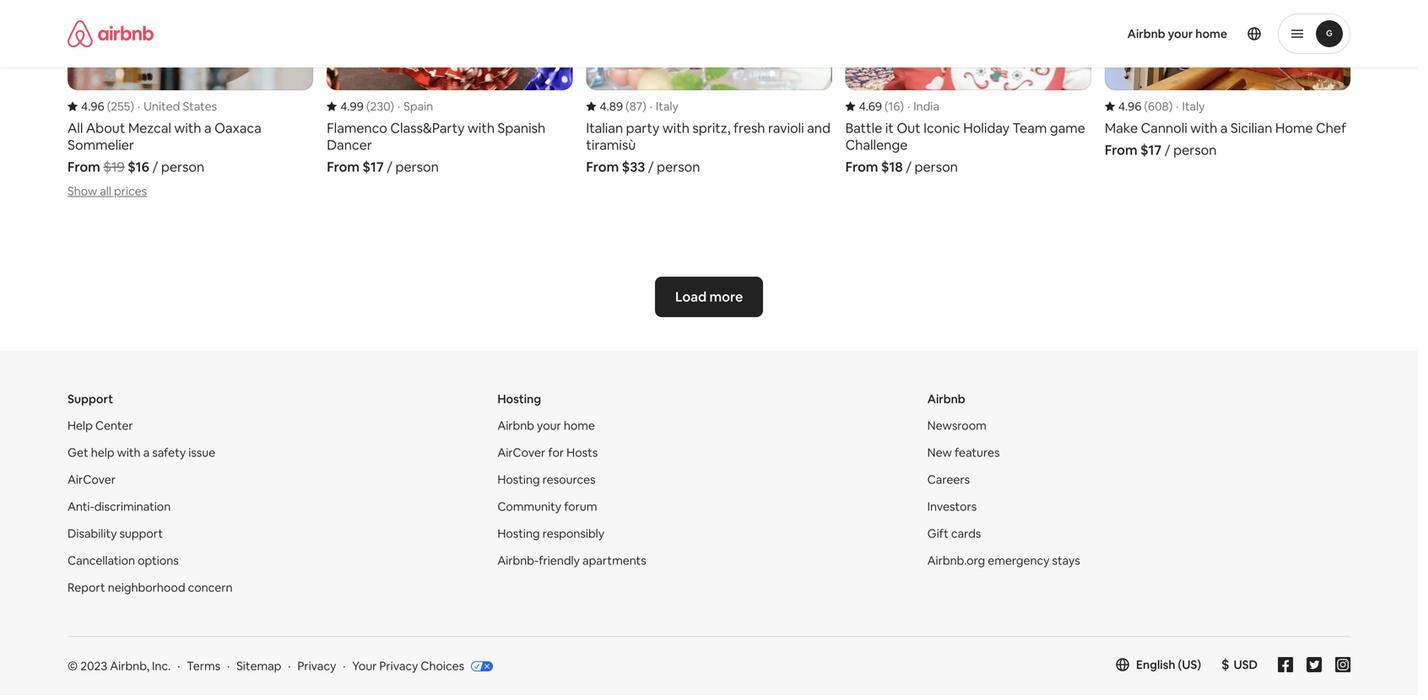 Task type: describe. For each thing, give the bounding box(es) containing it.
( for 608
[[1144, 99, 1148, 114]]

show
[[68, 184, 97, 199]]

help center
[[68, 418, 133, 433]]

prices
[[114, 184, 147, 199]]

options
[[138, 553, 179, 569]]

( for 16
[[885, 99, 888, 114]]

your inside the airbnb your home link
[[1168, 26, 1193, 41]]

4.96 for from $17
[[1118, 99, 1142, 114]]

$16
[[128, 158, 149, 176]]

navigate to twitter image
[[1307, 658, 1322, 673]]

from for 4.69
[[845, 158, 878, 176]]

india
[[913, 99, 939, 114]]

rating 4.99 out of 5; 230 reviews image
[[327, 99, 394, 114]]

from $33 / person
[[586, 158, 700, 176]]

/ inside from $19 $16 / person show all prices
[[152, 158, 158, 176]]

terms
[[187, 659, 220, 674]]

©
[[68, 659, 78, 674]]

person for 4.96 ( 608 )
[[1173, 141, 1217, 159]]

· italy for from $17
[[1176, 99, 1205, 114]]

4.69 ( 16 )
[[859, 99, 904, 114]]

aircover for aircover link
[[68, 472, 116, 488]]

$18
[[881, 158, 903, 176]]

sitemap
[[236, 659, 281, 674]]

help
[[68, 418, 93, 433]]

sitemap link
[[236, 659, 281, 674]]

1 vertical spatial your
[[537, 418, 561, 433]]

more
[[709, 288, 743, 306]]

navigate to instagram image
[[1335, 658, 1351, 673]]

/ for 4.99 ( 230 )
[[387, 158, 392, 176]]

your
[[352, 659, 377, 674]]

report
[[68, 580, 105, 596]]

person inside from $19 $16 / person show all prices
[[161, 158, 204, 176]]

cancellation
[[68, 553, 135, 569]]

( for 87
[[626, 99, 629, 114]]

0 horizontal spatial airbnb your home
[[497, 418, 595, 433]]

airbnb-
[[497, 553, 539, 569]]

· united states
[[137, 99, 217, 114]]

from for 4.99
[[327, 158, 360, 176]]

usd
[[1234, 658, 1258, 673]]

4.89 ( 87 )
[[600, 99, 646, 114]]

profile element
[[856, 0, 1351, 68]]

resources
[[542, 472, 596, 488]]

( for 255
[[107, 99, 111, 114]]

airbnb inside profile element
[[1127, 26, 1165, 41]]

airbnb.org
[[927, 553, 985, 569]]

help center link
[[68, 418, 133, 433]]

hosting responsibly link
[[497, 526, 604, 542]]

load
[[675, 288, 706, 306]]

anti-discrimination link
[[68, 499, 171, 515]]

neighborhood
[[108, 580, 185, 596]]

friendly
[[539, 553, 580, 569]]

support
[[68, 392, 113, 407]]

from $17 / person for 608
[[1105, 141, 1217, 159]]

4.96 ( 255 )
[[81, 99, 134, 114]]

disability support link
[[68, 526, 163, 542]]

privacy link
[[297, 659, 336, 674]]

gift
[[927, 526, 949, 542]]

· india
[[907, 99, 939, 114]]

load more button
[[655, 277, 763, 317]]

emergency
[[988, 553, 1050, 569]]

navigate to facebook image
[[1278, 658, 1293, 673]]

) for 4.99 ( 230 )
[[390, 99, 394, 114]]

2 vertical spatial airbnb
[[497, 418, 534, 433]]

newsroom
[[927, 418, 987, 433]]

rating 4.96 out of 5; 255 reviews image
[[68, 99, 134, 114]]

$33
[[622, 158, 645, 176]]

concern
[[188, 580, 233, 596]]

cancellation options
[[68, 553, 179, 569]]

hosting resources
[[497, 472, 596, 488]]

from inside from $19 $16 / person show all prices
[[68, 158, 100, 176]]

· spain
[[397, 99, 433, 114]]

$17 for 608
[[1140, 141, 1162, 159]]

airbnb.org emergency stays
[[927, 553, 1080, 569]]

( for 230
[[366, 99, 370, 114]]

from for 4.96
[[1105, 141, 1137, 159]]

16
[[888, 99, 900, 114]]

united
[[144, 99, 180, 114]]

rating 4.89 out of 5; 87 reviews image
[[586, 99, 646, 114]]

1 vertical spatial airbnb your home link
[[497, 418, 595, 433]]

airbnb your home inside profile element
[[1127, 26, 1227, 41]]

center
[[95, 418, 133, 433]]

230
[[370, 99, 390, 114]]

airbnb.org emergency stays link
[[927, 553, 1080, 569]]

aircover for aircover for hosts
[[497, 445, 546, 460]]

4.99
[[340, 99, 364, 114]]

1 horizontal spatial airbnb
[[927, 392, 965, 407]]

show all prices button
[[68, 184, 147, 199]]

load more
[[675, 288, 743, 306]]

choices
[[421, 659, 464, 674]]

community
[[497, 499, 561, 515]]

airbnb,
[[110, 659, 149, 674]]

· right inc.
[[177, 659, 180, 674]]

cancellation options link
[[68, 553, 179, 569]]

terms link
[[187, 659, 220, 674]]

inc.
[[152, 659, 171, 674]]

with
[[117, 445, 141, 460]]

$
[[1221, 656, 1229, 674]]

4.99 ( 230 )
[[340, 99, 394, 114]]



Task type: locate. For each thing, give the bounding box(es) containing it.
investors
[[927, 499, 977, 515]]

from $18 / person
[[845, 158, 958, 176]]

flamenco class&party with spanish dancer group
[[327, 0, 573, 176]]

from inside "make cannoli with a sicilian home chef" group
[[1105, 141, 1137, 159]]

disability support
[[68, 526, 163, 542]]

4.96 inside "make cannoli with a sicilian home chef" group
[[1118, 99, 1142, 114]]

from for 4.89
[[586, 158, 619, 176]]

battle it out iconic holiday team game challenge group
[[845, 0, 1091, 176]]

from $17 / person inside "make cannoli with a sicilian home chef" group
[[1105, 141, 1217, 159]]

get help with a safety issue link
[[68, 445, 215, 460]]

1 horizontal spatial privacy
[[379, 659, 418, 674]]

$17 inside "make cannoli with a sicilian home chef" group
[[1140, 141, 1162, 159]]

$17 down 4.99 ( 230 )
[[362, 158, 384, 176]]

· italy right 87
[[650, 99, 678, 114]]

1 horizontal spatial 4.96
[[1118, 99, 1142, 114]]

/ right $33
[[648, 158, 654, 176]]

issue
[[188, 445, 215, 460]]

your privacy choices
[[352, 659, 464, 674]]

/
[[1165, 141, 1170, 159], [152, 158, 158, 176], [387, 158, 392, 176], [648, 158, 654, 176], [906, 158, 912, 176]]

2 vertical spatial hosting
[[497, 526, 540, 542]]

· for 4.69 ( 16 )
[[907, 99, 910, 114]]

/ right $18
[[906, 158, 912, 176]]

0 horizontal spatial your
[[537, 418, 561, 433]]

italy inside italian party with spritz, fresh ravioli and tiramisù group
[[656, 99, 678, 114]]

person
[[1173, 141, 1217, 159], [161, 158, 204, 176], [395, 158, 439, 176], [657, 158, 700, 176], [915, 158, 958, 176]]

person inside battle it out iconic holiday team game challenge group
[[915, 158, 958, 176]]

4.69
[[859, 99, 882, 114]]

from $17 / person down 608
[[1105, 141, 1217, 159]]

from $17 / person for 230
[[327, 158, 439, 176]]

· for 4.89 ( 87 )
[[650, 99, 652, 114]]

gift cards link
[[927, 526, 981, 542]]

) inside the 'all about mezcal with a oaxaca sommelier' group
[[130, 99, 134, 114]]

/ inside battle it out iconic holiday team game challenge group
[[906, 158, 912, 176]]

home inside the airbnb your home link
[[1195, 26, 1227, 41]]

· right the 255
[[137, 99, 140, 114]]

cards
[[951, 526, 981, 542]]

from left $33
[[586, 158, 619, 176]]

airbnb your home link up aircover for hosts
[[497, 418, 595, 433]]

your up aircover for hosts
[[537, 418, 561, 433]]

careers link
[[927, 472, 970, 488]]

discrimination
[[94, 499, 171, 515]]

/ right $16 at the left top
[[152, 158, 158, 176]]

2 italy from the left
[[1182, 99, 1205, 114]]

5 ) from the left
[[1169, 99, 1173, 114]]

0 horizontal spatial from $17 / person
[[327, 158, 439, 176]]

1 vertical spatial hosting
[[497, 472, 540, 488]]

0 horizontal spatial $17
[[362, 158, 384, 176]]

0 horizontal spatial · italy
[[650, 99, 678, 114]]

1 vertical spatial aircover
[[68, 472, 116, 488]]

0 vertical spatial aircover
[[497, 445, 546, 460]]

airbnb your home link inside profile element
[[1117, 16, 1237, 51]]

1 horizontal spatial $17
[[1140, 141, 1162, 159]]

person for 4.89 ( 87 )
[[657, 158, 700, 176]]

community forum
[[497, 499, 597, 515]]

investors link
[[927, 499, 977, 515]]

2023
[[80, 659, 107, 674]]

$17 inside flamenco class&party with spanish dancer group
[[362, 158, 384, 176]]

/ for 4.96 ( 608 )
[[1165, 141, 1170, 159]]

from down rating 4.96 out of 5; 608 reviews image
[[1105, 141, 1137, 159]]

airbnb-friendly apartments
[[497, 553, 646, 569]]

airbnb your home up aircover for hosts
[[497, 418, 595, 433]]

) for 4.96 ( 255 )
[[130, 99, 134, 114]]

all about mezcal with a oaxaca sommelier group
[[68, 0, 313, 199]]

· right 87
[[650, 99, 652, 114]]

airbnb your home link
[[1117, 16, 1237, 51], [497, 418, 595, 433]]

· italy for from $33
[[650, 99, 678, 114]]

new features
[[927, 445, 1000, 460]]

)
[[130, 99, 134, 114], [390, 99, 394, 114], [642, 99, 646, 114], [900, 99, 904, 114], [1169, 99, 1173, 114]]

0 horizontal spatial privacy
[[297, 659, 336, 674]]

from left $18
[[845, 158, 878, 176]]

privacy left 'your'
[[297, 659, 336, 674]]

from
[[1105, 141, 1137, 159], [68, 158, 100, 176], [327, 158, 360, 176], [586, 158, 619, 176], [845, 158, 878, 176]]

0 vertical spatial airbnb your home
[[1127, 26, 1227, 41]]

hosting for hosting resources
[[497, 472, 540, 488]]

italy for from $33
[[656, 99, 678, 114]]

1 ( from the left
[[107, 99, 111, 114]]

help
[[91, 445, 114, 460]]

608
[[1148, 99, 1169, 114]]

1 horizontal spatial from $17 / person
[[1105, 141, 1217, 159]]

from up 'show' on the left
[[68, 158, 100, 176]]

( right 4.89 at the left top of page
[[626, 99, 629, 114]]

rating 4.69 out of 5; 16 reviews image
[[845, 99, 904, 114]]

( right 4.69
[[885, 99, 888, 114]]

( inside italian party with spritz, fresh ravioli and tiramisù group
[[626, 99, 629, 114]]

1 italy from the left
[[656, 99, 678, 114]]

for
[[548, 445, 564, 460]]

from $17 / person
[[1105, 141, 1217, 159], [327, 158, 439, 176]]

© 2023 airbnb, inc.
[[68, 659, 171, 674]]

1 ) from the left
[[130, 99, 134, 114]]

/ for 4.89 ( 87 )
[[648, 158, 654, 176]]

forum
[[564, 499, 597, 515]]

4.96 ( 608 )
[[1118, 99, 1173, 114]]

0 vertical spatial airbnb your home link
[[1117, 16, 1237, 51]]

0 horizontal spatial aircover
[[68, 472, 116, 488]]

from $19 $16 / person show all prices
[[68, 158, 204, 199]]

· italy
[[650, 99, 678, 114], [1176, 99, 1205, 114]]

1 vertical spatial airbnb
[[927, 392, 965, 407]]

airbnb your home
[[1127, 26, 1227, 41], [497, 418, 595, 433]]

87
[[629, 99, 642, 114]]

· inside battle it out iconic holiday team game challenge group
[[907, 99, 910, 114]]

· inside flamenco class&party with spanish dancer group
[[397, 99, 400, 114]]

$17
[[1140, 141, 1162, 159], [362, 158, 384, 176]]

· inside italian party with spritz, fresh ravioli and tiramisù group
[[650, 99, 652, 114]]

) for 4.96 ( 608 )
[[1169, 99, 1173, 114]]

person inside "make cannoli with a sicilian home chef" group
[[1173, 141, 1217, 159]]

1 horizontal spatial italy
[[1182, 99, 1205, 114]]

airbnb your home up 608
[[1127, 26, 1227, 41]]

2 hosting from the top
[[497, 472, 540, 488]]

new
[[927, 445, 952, 460]]

apartments
[[582, 553, 646, 569]]

support
[[119, 526, 163, 542]]

from inside flamenco class&party with spanish dancer group
[[327, 158, 360, 176]]

5 ( from the left
[[1144, 99, 1148, 114]]

anti-discrimination
[[68, 499, 171, 515]]

your privacy choices link
[[352, 659, 493, 675]]

1 hosting from the top
[[497, 392, 541, 407]]

rating 4.96 out of 5; 608 reviews image
[[1105, 99, 1173, 114]]

4.96
[[81, 99, 104, 114], [1118, 99, 1142, 114]]

get help with a safety issue
[[68, 445, 215, 460]]

0 vertical spatial hosting
[[497, 392, 541, 407]]

1 horizontal spatial airbnb your home
[[1127, 26, 1227, 41]]

a
[[143, 445, 150, 460]]

features
[[955, 445, 1000, 460]]

1 privacy from the left
[[297, 659, 336, 674]]

1 horizontal spatial your
[[1168, 26, 1193, 41]]

from down 4.99
[[327, 158, 360, 176]]

0 horizontal spatial italy
[[656, 99, 678, 114]]

airbnb your home link up 608
[[1117, 16, 1237, 51]]

· for 4.99 ( 230 )
[[397, 99, 400, 114]]

report neighborhood concern link
[[68, 580, 233, 596]]

( inside the 'all about mezcal with a oaxaca sommelier' group
[[107, 99, 111, 114]]

0 vertical spatial your
[[1168, 26, 1193, 41]]

italy for from $17
[[1182, 99, 1205, 114]]

airbnb up newsroom
[[927, 392, 965, 407]]

) inside italian party with spritz, fresh ravioli and tiramisù group
[[642, 99, 646, 114]]

· for 4.96 ( 608 )
[[1176, 99, 1179, 114]]

italy right 87
[[656, 99, 678, 114]]

newsroom link
[[927, 418, 987, 433]]

/ down the 230
[[387, 158, 392, 176]]

from inside italian party with spritz, fresh ravioli and tiramisù group
[[586, 158, 619, 176]]

0 horizontal spatial airbnb
[[497, 418, 534, 433]]

from $17 / person inside flamenco class&party with spanish dancer group
[[327, 158, 439, 176]]

italy right 608
[[1182, 99, 1205, 114]]

aircover up anti-
[[68, 472, 116, 488]]

( inside battle it out iconic holiday team game challenge group
[[885, 99, 888, 114]]

( left united
[[107, 99, 111, 114]]

hosting up airbnb-
[[497, 526, 540, 542]]

stays
[[1052, 553, 1080, 569]]

3 ) from the left
[[642, 99, 646, 114]]

$17 for 230
[[362, 158, 384, 176]]

( inside flamenco class&party with spanish dancer group
[[366, 99, 370, 114]]

( right 4.99
[[366, 99, 370, 114]]

0 vertical spatial home
[[1195, 26, 1227, 41]]

person inside flamenco class&party with spanish dancer group
[[395, 158, 439, 176]]

· italy inside "make cannoli with a sicilian home chef" group
[[1176, 99, 1205, 114]]

4.96 inside the 'all about mezcal with a oaxaca sommelier' group
[[81, 99, 104, 114]]

make cannoli with a sicilian home chef group
[[1105, 0, 1351, 159]]

1 horizontal spatial aircover
[[497, 445, 546, 460]]

report neighborhood concern
[[68, 580, 233, 596]]

privacy
[[297, 659, 336, 674], [379, 659, 418, 674]]

person for 4.99 ( 230 )
[[395, 158, 439, 176]]

1 · italy from the left
[[650, 99, 678, 114]]

all
[[100, 184, 111, 199]]

from inside battle it out iconic holiday team game challenge group
[[845, 158, 878, 176]]

2 · italy from the left
[[1176, 99, 1205, 114]]

$ usd
[[1221, 656, 1258, 674]]

( inside "make cannoli with a sicilian home chef" group
[[1144, 99, 1148, 114]]

2 horizontal spatial airbnb
[[1127, 26, 1165, 41]]

airbnb-friendly apartments link
[[497, 553, 646, 569]]

/ inside italian party with spritz, fresh ravioli and tiramisù group
[[648, 158, 654, 176]]

1 vertical spatial airbnb your home
[[497, 418, 595, 433]]

· inside the 'all about mezcal with a oaxaca sommelier' group
[[137, 99, 140, 114]]

4.96 left the 255
[[81, 99, 104, 114]]

hosting resources link
[[497, 472, 596, 488]]

· inside "make cannoli with a sicilian home chef" group
[[1176, 99, 1179, 114]]

· italy inside italian party with spritz, fresh ravioli and tiramisù group
[[650, 99, 678, 114]]

· right 16
[[907, 99, 910, 114]]

(us)
[[1178, 658, 1201, 673]]

1 horizontal spatial · italy
[[1176, 99, 1205, 114]]

1 horizontal spatial airbnb your home link
[[1117, 16, 1237, 51]]

aircover for hosts link
[[497, 445, 598, 460]]

english (us) button
[[1116, 658, 1201, 673]]

0 horizontal spatial 4.96
[[81, 99, 104, 114]]

your
[[1168, 26, 1193, 41], [537, 418, 561, 433]]

person for 4.69 ( 16 )
[[915, 158, 958, 176]]

privacy right 'your'
[[379, 659, 418, 674]]

hosting up aircover for hosts
[[497, 392, 541, 407]]

airbnb up aircover for hosts
[[497, 418, 534, 433]]

0 vertical spatial airbnb
[[1127, 26, 1165, 41]]

careers
[[927, 472, 970, 488]]

) inside flamenco class&party with spanish dancer group
[[390, 99, 394, 114]]

hosting up "community"
[[497, 472, 540, 488]]

2 privacy from the left
[[379, 659, 418, 674]]

$19
[[103, 158, 125, 176]]

aircover link
[[68, 472, 116, 488]]

) inside battle it out iconic holiday team game challenge group
[[900, 99, 904, 114]]

1 4.96 from the left
[[81, 99, 104, 114]]

4 ( from the left
[[885, 99, 888, 114]]

your up 608
[[1168, 26, 1193, 41]]

4.96 for from
[[81, 99, 104, 114]]

) for 4.69 ( 16 )
[[900, 99, 904, 114]]

italy inside "make cannoli with a sicilian home chef" group
[[1182, 99, 1205, 114]]

$17 down 4.96 ( 608 )
[[1140, 141, 1162, 159]]

new features link
[[927, 445, 1000, 460]]

· right 608
[[1176, 99, 1179, 114]]

hosts
[[567, 445, 598, 460]]

spain
[[404, 99, 433, 114]]

0 horizontal spatial airbnb your home link
[[497, 418, 595, 433]]

2 ( from the left
[[366, 99, 370, 114]]

0 horizontal spatial home
[[564, 418, 595, 433]]

2 4.96 from the left
[[1118, 99, 1142, 114]]

aircover left for
[[497, 445, 546, 460]]

) for 4.89 ( 87 )
[[642, 99, 646, 114]]

· for 4.96 ( 255 )
[[137, 99, 140, 114]]

states
[[183, 99, 217, 114]]

4.89
[[600, 99, 623, 114]]

(
[[107, 99, 111, 114], [366, 99, 370, 114], [626, 99, 629, 114], [885, 99, 888, 114], [1144, 99, 1148, 114]]

3 hosting from the top
[[497, 526, 540, 542]]

· right the 230
[[397, 99, 400, 114]]

/ for 4.69 ( 16 )
[[906, 158, 912, 176]]

4.96 left 608
[[1118, 99, 1142, 114]]

english
[[1136, 658, 1175, 673]]

1 horizontal spatial home
[[1195, 26, 1227, 41]]

) inside "make cannoli with a sicilian home chef" group
[[1169, 99, 1173, 114]]

/ inside "make cannoli with a sicilian home chef" group
[[1165, 141, 1170, 159]]

italian party with spritz, fresh ravioli and tiramisù group
[[586, 0, 832, 176]]

person inside italian party with spritz, fresh ravioli and tiramisù group
[[657, 158, 700, 176]]

from $17 / person down the 230
[[327, 158, 439, 176]]

1 vertical spatial home
[[564, 418, 595, 433]]

/ down 608
[[1165, 141, 1170, 159]]

disability
[[68, 526, 117, 542]]

airbnb up 4.96 ( 608 )
[[1127, 26, 1165, 41]]

hosting for hosting
[[497, 392, 541, 407]]

· italy right 608
[[1176, 99, 1205, 114]]

hosting for hosting responsibly
[[497, 526, 540, 542]]

( down profile element at the right of the page
[[1144, 99, 1148, 114]]

get
[[68, 445, 88, 460]]

4 ) from the left
[[900, 99, 904, 114]]

3 ( from the left
[[626, 99, 629, 114]]

2 ) from the left
[[390, 99, 394, 114]]

anti-
[[68, 499, 94, 515]]

/ inside flamenco class&party with spanish dancer group
[[387, 158, 392, 176]]



Task type: vqa. For each thing, say whether or not it's contained in the screenshot.
4.89
yes



